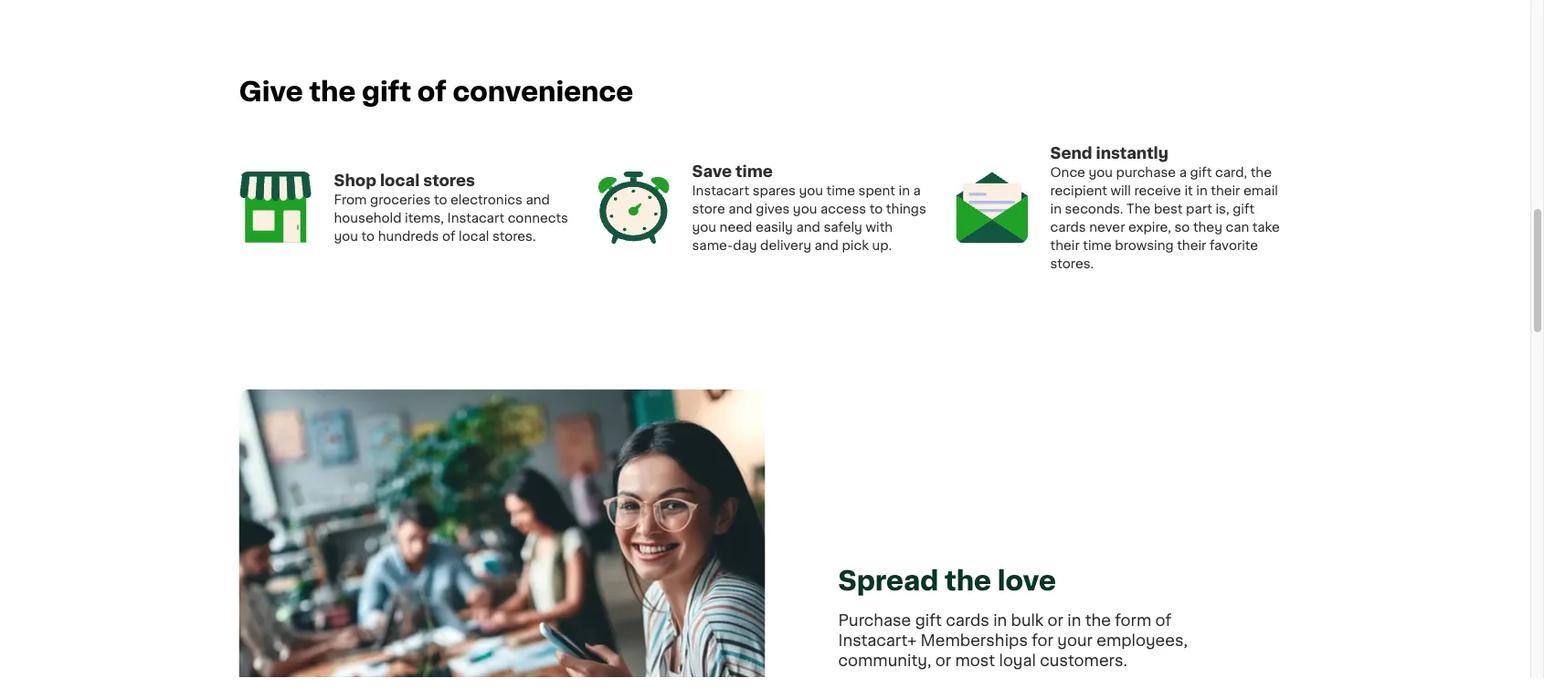 Task type: vqa. For each thing, say whether or not it's contained in the screenshot.
Spirits Wine Beer to the top
no



Task type: locate. For each thing, give the bounding box(es) containing it.
connects
[[508, 211, 568, 224]]

0 horizontal spatial their
[[1050, 239, 1080, 252]]

1 horizontal spatial instacart
[[692, 184, 749, 197]]

you inside shop local stores from groceries to electronics and household items, instacart connects you to hundreds of local stores.
[[334, 230, 358, 242]]

you
[[1089, 166, 1113, 178], [799, 184, 823, 197], [793, 202, 817, 215], [692, 221, 716, 233], [334, 230, 358, 242]]

in right it
[[1196, 184, 1208, 197]]

the inside send instantly once you purchase a gift card, the recipient will receive it in their email in seconds. the best part is, gift cards never expire, so they can take their time browsing their favorite stores.
[[1251, 166, 1272, 178]]

local down electronics
[[459, 230, 489, 242]]

give the gift of convenience
[[239, 78, 633, 104]]

time down never
[[1083, 239, 1112, 252]]

and up need
[[729, 202, 753, 215]]

time up the access
[[827, 184, 855, 197]]

to down spent
[[870, 202, 883, 215]]

part
[[1186, 202, 1212, 215]]

the up your
[[1085, 613, 1111, 629]]

pick
[[842, 239, 869, 252]]

stores. down never
[[1050, 257, 1094, 270]]

up.
[[872, 239, 892, 252]]

browsing
[[1115, 239, 1174, 252]]

1 vertical spatial or
[[936, 653, 951, 669]]

purchase
[[1116, 166, 1176, 178]]

will
[[1111, 184, 1131, 197]]

in left bulk
[[993, 613, 1007, 629]]

1 horizontal spatial a
[[1179, 166, 1187, 178]]

household
[[334, 211, 402, 224]]

bulk
[[1011, 613, 1044, 629]]

purchase gift cards in bulk or in the form of instacart+ memberships for your employees, community, or most loyal customers.
[[838, 613, 1192, 669]]

1 vertical spatial a
[[913, 184, 921, 197]]

form
[[1115, 613, 1152, 629]]

0 horizontal spatial time
[[736, 163, 773, 179]]

their up is,
[[1211, 184, 1240, 197]]

2 vertical spatial time
[[1083, 239, 1112, 252]]

in inside save time instacart spares you time spent in a store and gives you access to things you need easily and safely with same-day delivery and pick up.
[[899, 184, 910, 197]]

instantly
[[1096, 145, 1169, 161]]

cards
[[1050, 221, 1086, 233], [946, 613, 989, 629]]

0 horizontal spatial a
[[913, 184, 921, 197]]

to down stores
[[434, 193, 447, 206]]

1 vertical spatial of
[[442, 230, 456, 242]]

cards inside send instantly once you purchase a gift card, the recipient will receive it in their email in seconds. the best part is, gift cards never expire, so they can take their time browsing their favorite stores.
[[1050, 221, 1086, 233]]

delivery
[[760, 239, 811, 252]]

hundreds
[[378, 230, 439, 242]]

1 vertical spatial stores.
[[1050, 257, 1094, 270]]

of up stores
[[417, 78, 446, 104]]

0 horizontal spatial stores.
[[492, 230, 536, 242]]

easily
[[756, 221, 793, 233]]

instacart
[[692, 184, 749, 197], [447, 211, 505, 224]]

same-
[[692, 239, 733, 252]]

cards down 'seconds.'
[[1050, 221, 1086, 233]]

you inside send instantly once you purchase a gift card, the recipient will receive it in their email in seconds. the best part is, gift cards never expire, so they can take their time browsing their favorite stores.
[[1089, 166, 1113, 178]]

time inside send instantly once you purchase a gift card, the recipient will receive it in their email in seconds. the best part is, gift cards never expire, so they can take their time browsing their favorite stores.
[[1083, 239, 1112, 252]]

1 vertical spatial local
[[459, 230, 489, 242]]

their down 'seconds.'
[[1050, 239, 1080, 252]]

spread the love image
[[239, 390, 765, 679]]

or
[[1048, 613, 1064, 629], [936, 653, 951, 669]]

their
[[1211, 184, 1240, 197], [1050, 239, 1080, 252], [1177, 239, 1207, 252]]

and down "safely"
[[815, 239, 839, 252]]

you right spares
[[799, 184, 823, 197]]

the inside purchase gift cards in bulk or in the form of instacart+ memberships for your employees, community, or most loyal customers.
[[1085, 613, 1111, 629]]

1 vertical spatial instacart
[[447, 211, 505, 224]]

customers.
[[1040, 653, 1128, 669]]

0 horizontal spatial or
[[936, 653, 951, 669]]

in up things
[[899, 184, 910, 197]]

1 vertical spatial cards
[[946, 613, 989, 629]]

time
[[736, 163, 773, 179], [827, 184, 855, 197], [1083, 239, 1112, 252]]

1 horizontal spatial stores.
[[1050, 257, 1094, 270]]

instacart down save
[[692, 184, 749, 197]]

loyal
[[999, 653, 1036, 669]]

0 vertical spatial stores.
[[492, 230, 536, 242]]

of up employees,
[[1156, 613, 1172, 629]]

spread the love
[[838, 568, 1056, 594]]

or up for
[[1048, 613, 1064, 629]]

a
[[1179, 166, 1187, 178], [913, 184, 921, 197]]

stores.
[[492, 230, 536, 242], [1050, 257, 1094, 270]]

store
[[692, 202, 725, 215]]

you right gives
[[793, 202, 817, 215]]

in up your
[[1068, 613, 1081, 629]]

of down items,
[[442, 230, 456, 242]]

local
[[380, 173, 420, 188], [459, 230, 489, 242]]

of inside purchase gift cards in bulk or in the form of instacart+ memberships for your employees, community, or most loyal customers.
[[1156, 613, 1172, 629]]

their down so
[[1177, 239, 1207, 252]]

cards up memberships
[[946, 613, 989, 629]]

1 horizontal spatial time
[[827, 184, 855, 197]]

take
[[1253, 221, 1280, 233]]

save
[[692, 163, 732, 179]]

0 vertical spatial a
[[1179, 166, 1187, 178]]

community,
[[838, 653, 932, 669]]

of
[[417, 78, 446, 104], [442, 230, 456, 242], [1156, 613, 1172, 629]]

0 vertical spatial instacart
[[692, 184, 749, 197]]

local up groceries
[[380, 173, 420, 188]]

need
[[720, 221, 752, 233]]

1 horizontal spatial or
[[1048, 613, 1064, 629]]

best
[[1154, 202, 1183, 215]]

email
[[1244, 184, 1278, 197]]

the up email
[[1251, 166, 1272, 178]]

stores
[[423, 173, 475, 188]]

2 vertical spatial of
[[1156, 613, 1172, 629]]

the
[[309, 78, 356, 104], [1251, 166, 1272, 178], [945, 568, 991, 594], [1085, 613, 1111, 629]]

1 vertical spatial time
[[827, 184, 855, 197]]

2 horizontal spatial to
[[870, 202, 883, 215]]

spares
[[753, 184, 796, 197]]

gift
[[362, 78, 411, 104], [1190, 166, 1212, 178], [1233, 202, 1255, 215], [915, 613, 942, 629]]

1 horizontal spatial cards
[[1050, 221, 1086, 233]]

2 horizontal spatial time
[[1083, 239, 1112, 252]]

0 vertical spatial time
[[736, 163, 773, 179]]

in
[[899, 184, 910, 197], [1196, 184, 1208, 197], [1050, 202, 1062, 215], [993, 613, 1007, 629], [1068, 613, 1081, 629]]

or left most
[[936, 653, 951, 669]]

and
[[526, 193, 550, 206], [729, 202, 753, 215], [796, 221, 820, 233], [815, 239, 839, 252]]

electronics
[[451, 193, 523, 206]]

purchase
[[838, 613, 911, 629]]

time up spares
[[736, 163, 773, 179]]

0 horizontal spatial instacart
[[447, 211, 505, 224]]

stores. inside shop local stores from groceries to electronics and household items, instacart connects you to hundreds of local stores.
[[492, 230, 536, 242]]

a up it
[[1179, 166, 1187, 178]]

you up will
[[1089, 166, 1113, 178]]

to
[[434, 193, 447, 206], [870, 202, 883, 215], [361, 230, 375, 242]]

things
[[886, 202, 926, 215]]

never
[[1090, 221, 1125, 233]]

send instantly once you purchase a gift card, the recipient will receive it in their email in seconds. the best part is, gift cards never expire, so they can take their time browsing their favorite stores.
[[1050, 145, 1280, 270]]

and up the connects
[[526, 193, 550, 206]]

stores. down the connects
[[492, 230, 536, 242]]

0 horizontal spatial local
[[380, 173, 420, 188]]

a up things
[[913, 184, 921, 197]]

stores. inside send instantly once you purchase a gift card, the recipient will receive it in their email in seconds. the best part is, gift cards never expire, so they can take their time browsing their favorite stores.
[[1050, 257, 1094, 270]]

save time instacart spares you time spent in a store and gives you access to things you need easily and safely with same-day delivery and pick up.
[[692, 163, 926, 252]]

0 horizontal spatial cards
[[946, 613, 989, 629]]

0 vertical spatial cards
[[1050, 221, 1086, 233]]

0 horizontal spatial to
[[361, 230, 375, 242]]

give
[[239, 78, 303, 104]]

you down household
[[334, 230, 358, 242]]

items,
[[405, 211, 444, 224]]

instacart down electronics
[[447, 211, 505, 224]]

to down household
[[361, 230, 375, 242]]



Task type: describe. For each thing, give the bounding box(es) containing it.
from
[[334, 193, 367, 206]]

2 horizontal spatial their
[[1211, 184, 1240, 197]]

and up delivery
[[796, 221, 820, 233]]

of inside shop local stores from groceries to electronics and household items, instacart connects you to hundreds of local stores.
[[442, 230, 456, 242]]

the right give
[[309, 78, 356, 104]]

send instantly image
[[955, 171, 1028, 244]]

shop
[[334, 173, 376, 188]]

with
[[866, 221, 893, 233]]

a inside send instantly once you purchase a gift card, the recipient will receive it in their email in seconds. the best part is, gift cards never expire, so they can take their time browsing their favorite stores.
[[1179, 166, 1187, 178]]

gives
[[756, 202, 790, 215]]

expire,
[[1129, 221, 1171, 233]]

memberships
[[921, 633, 1028, 649]]

spread
[[838, 568, 939, 594]]

most
[[955, 653, 995, 669]]

access
[[821, 202, 866, 215]]

is,
[[1216, 202, 1230, 215]]

gift inside purchase gift cards in bulk or in the form of instacart+ memberships for your employees, community, or most loyal customers.
[[915, 613, 942, 629]]

receive
[[1134, 184, 1181, 197]]

the left love
[[945, 568, 991, 594]]

shop local stores from groceries to electronics and household items, instacart connects you to hundreds of local stores.
[[334, 173, 568, 242]]

1 horizontal spatial to
[[434, 193, 447, 206]]

day
[[733, 239, 757, 252]]

seconds.
[[1065, 202, 1124, 215]]

1 horizontal spatial local
[[459, 230, 489, 242]]

0 vertical spatial or
[[1048, 613, 1064, 629]]

favorite
[[1210, 239, 1258, 252]]

so
[[1175, 221, 1190, 233]]

recipient
[[1050, 184, 1107, 197]]

0 vertical spatial of
[[417, 78, 446, 104]]

card,
[[1215, 166, 1247, 178]]

0 vertical spatial local
[[380, 173, 420, 188]]

instacart inside save time instacart spares you time spent in a store and gives you access to things you need easily and safely with same-day delivery and pick up.
[[692, 184, 749, 197]]

in down recipient
[[1050, 202, 1062, 215]]

instacart inside shop local stores from groceries to electronics and household items, instacart connects you to hundreds of local stores.
[[447, 211, 505, 224]]

your
[[1057, 633, 1093, 649]]

save time image
[[597, 171, 670, 244]]

groceries
[[370, 193, 431, 206]]

you down store
[[692, 221, 716, 233]]

it
[[1185, 184, 1193, 197]]

convenience
[[453, 78, 633, 104]]

once
[[1050, 166, 1085, 178]]

love
[[998, 568, 1056, 594]]

instacart+
[[838, 633, 917, 649]]

1 horizontal spatial their
[[1177, 239, 1207, 252]]

send
[[1050, 145, 1092, 161]]

they
[[1193, 221, 1223, 233]]

employees,
[[1097, 633, 1188, 649]]

can
[[1226, 221, 1249, 233]]

a inside save time instacart spares you time spent in a store and gives you access to things you need easily and safely with same-day delivery and pick up.
[[913, 184, 921, 197]]

to inside save time instacart spares you time spent in a store and gives you access to things you need easily and safely with same-day delivery and pick up.
[[870, 202, 883, 215]]

spent
[[859, 184, 895, 197]]

and inside shop local stores from groceries to electronics and household items, instacart connects you to hundreds of local stores.
[[526, 193, 550, 206]]

the
[[1127, 202, 1151, 215]]

for
[[1032, 633, 1054, 649]]

safely
[[824, 221, 862, 233]]

shop local stores image
[[239, 171, 312, 244]]

cards inside purchase gift cards in bulk or in the form of instacart+ memberships for your employees, community, or most loyal customers.
[[946, 613, 989, 629]]



